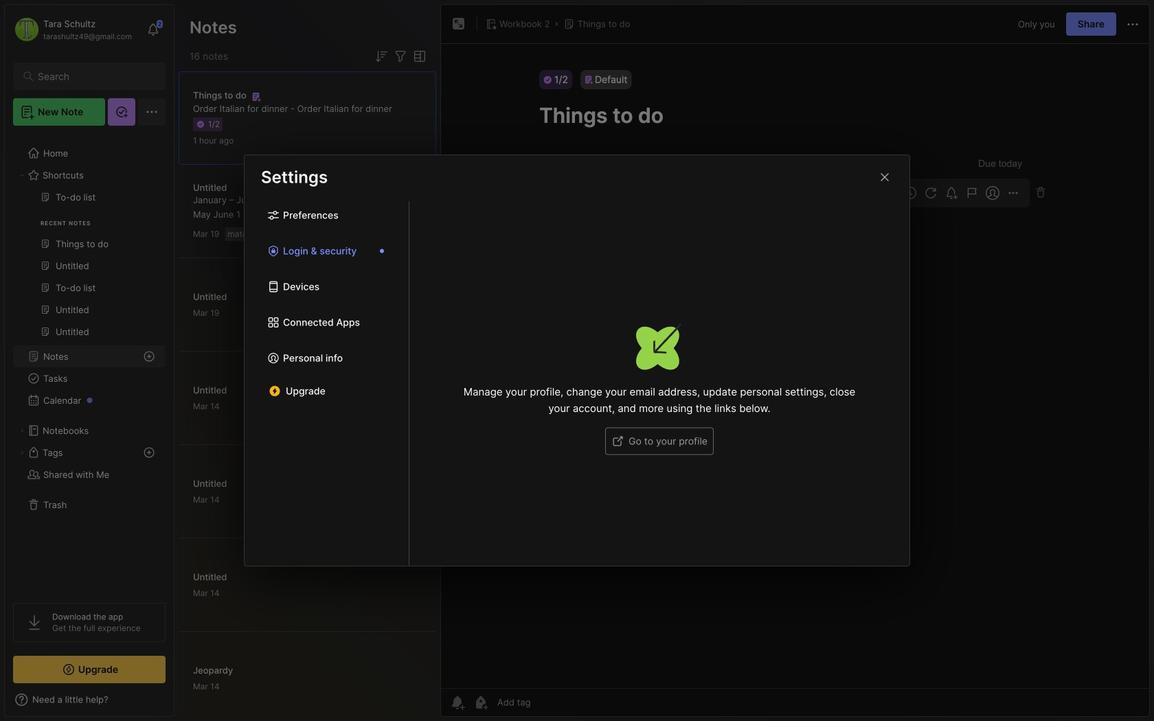 Task type: describe. For each thing, give the bounding box(es) containing it.
Note Editor text field
[[441, 43, 1149, 688]]

expand notebooks image
[[18, 427, 26, 435]]

group inside main element
[[13, 186, 165, 351]]

Search text field
[[38, 70, 147, 83]]

tree inside main element
[[5, 134, 174, 591]]

expand note image
[[451, 16, 467, 32]]



Task type: vqa. For each thing, say whether or not it's contained in the screenshot.
thumbnail
no



Task type: locate. For each thing, give the bounding box(es) containing it.
note window element
[[440, 4, 1150, 717]]

tab list
[[245, 202, 409, 566]]

none search field inside main element
[[38, 68, 147, 84]]

None search field
[[38, 68, 147, 84]]

expand tags image
[[18, 449, 26, 457]]

main element
[[0, 0, 179, 721]]

add a reminder image
[[449, 694, 466, 711]]

close image
[[877, 169, 893, 185]]

add tag image
[[473, 694, 489, 711]]

group
[[13, 186, 165, 351]]

tree
[[5, 134, 174, 591]]



